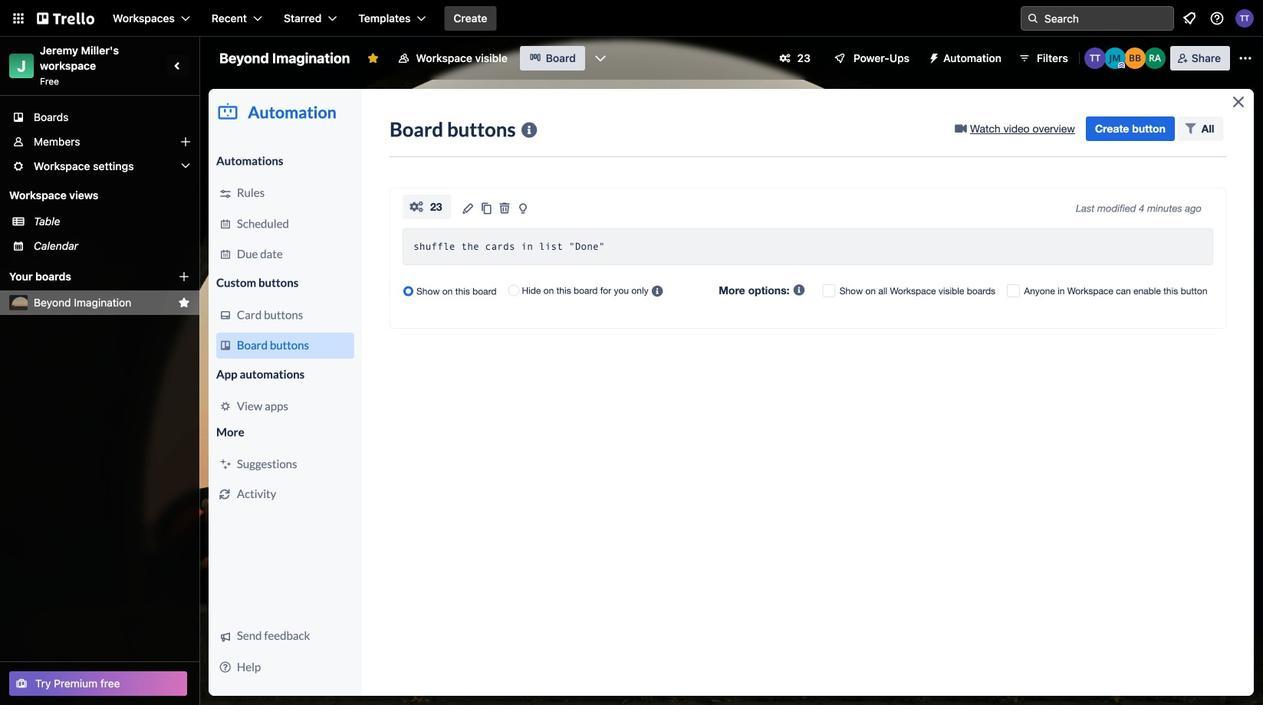 Task type: locate. For each thing, give the bounding box(es) containing it.
this member is an admin of this board. image
[[1119, 62, 1125, 69]]

Search field
[[1040, 8, 1174, 29]]

ruby anderson (rubyanderson7) image
[[1145, 48, 1166, 69]]

customize views image
[[593, 51, 608, 66]]

jeremy miller (jeremymiller198) image
[[1105, 48, 1126, 69]]

your boards with 1 items element
[[9, 268, 155, 286]]

workspace navigation collapse icon image
[[167, 55, 189, 77]]



Task type: describe. For each thing, give the bounding box(es) containing it.
terry turtle (terryturtle) image
[[1236, 9, 1255, 28]]

back to home image
[[37, 6, 94, 31]]

show menu image
[[1238, 51, 1254, 66]]

primary element
[[0, 0, 1264, 37]]

bob builder (bobbuilder40) image
[[1125, 48, 1146, 69]]

terry turtle (terryturtle) image
[[1085, 48, 1106, 69]]

search image
[[1027, 12, 1040, 25]]

0 notifications image
[[1181, 9, 1199, 28]]

star or unstar board image
[[367, 52, 379, 64]]

sm image
[[922, 46, 944, 68]]

add board image
[[178, 271, 190, 283]]

starred icon image
[[178, 297, 190, 309]]

Board name text field
[[212, 46, 358, 71]]

open information menu image
[[1210, 11, 1225, 26]]



Task type: vqa. For each thing, say whether or not it's contained in the screenshot.
person. at the right of page
no



